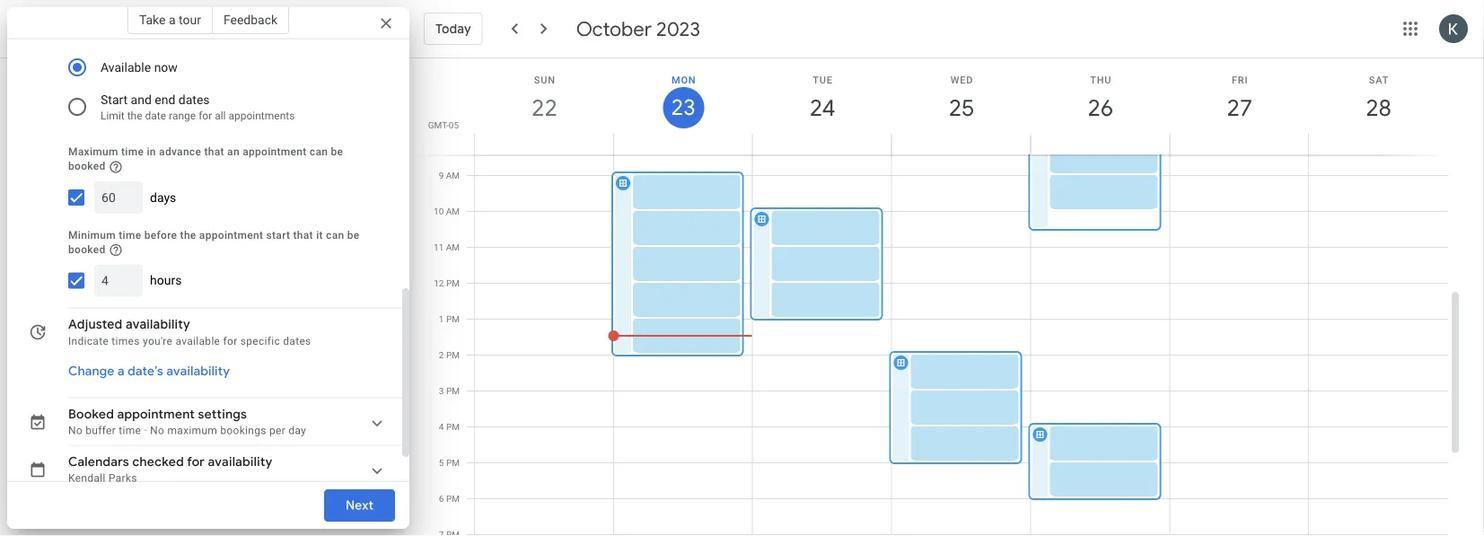 Task type: locate. For each thing, give the bounding box(es) containing it.
4
[[439, 422, 444, 432]]

6 pm from the top
[[446, 458, 460, 468]]

1 am from the top
[[446, 170, 460, 181]]

maximum
[[167, 425, 217, 438]]

availability
[[126, 317, 190, 333], [166, 364, 230, 380], [208, 455, 273, 471]]

time left before
[[119, 229, 141, 242]]

am right 9
[[446, 170, 460, 181]]

sat 28
[[1365, 74, 1391, 123]]

appointment right an
[[243, 146, 307, 159]]

1 vertical spatial booked
[[68, 160, 106, 173]]

that inside maximum time in advance that an appointment can be booked
[[204, 146, 224, 159]]

0 horizontal spatial no
[[68, 425, 83, 438]]

appointments
[[195, 27, 264, 40], [229, 110, 295, 123]]

3
[[439, 386, 444, 397]]

0 vertical spatial for
[[199, 110, 212, 123]]

limit inside start and end dates limit the date range for all appointments
[[101, 110, 125, 123]]

1 vertical spatial the
[[127, 110, 142, 123]]

an
[[227, 146, 240, 159]]

1 vertical spatial range
[[169, 110, 196, 123]]

feedback button
[[213, 5, 289, 34]]

pm for 6 pm
[[446, 494, 460, 504]]

available
[[101, 60, 151, 75]]

that inside dropdown button
[[172, 27, 192, 40]]

1 vertical spatial that
[[204, 146, 224, 159]]

a inside button
[[169, 12, 176, 27]]

pm right 1
[[446, 314, 460, 325]]

limit the time range that appointments can be booked
[[68, 27, 341, 40]]

1 vertical spatial appointments
[[229, 110, 295, 123]]

bookings
[[220, 425, 266, 438]]

2 vertical spatial be
[[347, 229, 360, 242]]

before
[[144, 229, 177, 242]]

0 vertical spatial be
[[289, 27, 301, 40]]

a for change
[[118, 364, 125, 380]]

2023
[[657, 16, 700, 41]]

a left date's
[[118, 364, 125, 380]]

appointments inside dropdown button
[[195, 27, 264, 40]]

that inside minimum time before the appointment start that it can be booked
[[293, 229, 313, 242]]

and
[[131, 93, 152, 107]]

am right 11
[[446, 242, 460, 253]]

tue
[[813, 74, 833, 85]]

0 vertical spatial limit
[[68, 27, 94, 40]]

pm for 4 pm
[[446, 422, 460, 432]]

2 vertical spatial can
[[326, 229, 344, 242]]

1 horizontal spatial the
[[127, 110, 142, 123]]

3 am from the top
[[446, 242, 460, 253]]

start
[[266, 229, 290, 242]]

the down and
[[127, 110, 142, 123]]

2 vertical spatial booked
[[68, 244, 106, 256]]

availability inside calendars checked for availability kendall parks
[[208, 455, 273, 471]]

22
[[531, 93, 556, 123]]

pm for 5 pm
[[446, 458, 460, 468]]

for left all
[[199, 110, 212, 123]]

0 horizontal spatial that
[[172, 27, 192, 40]]

1 vertical spatial for
[[223, 335, 238, 348]]

0 vertical spatial a
[[169, 12, 176, 27]]

appointment
[[243, 146, 307, 159], [199, 229, 263, 242], [117, 407, 195, 423]]

0 vertical spatial range
[[141, 27, 169, 40]]

a
[[169, 12, 176, 27], [118, 364, 125, 380]]

no down booked
[[68, 425, 83, 438]]

time
[[115, 27, 138, 40], [121, 146, 144, 159], [119, 229, 141, 242], [119, 425, 141, 438]]

range down 'end'
[[169, 110, 196, 123]]

27 column header
[[1170, 58, 1310, 155]]

for left specific
[[223, 335, 238, 348]]

booked down maximum
[[68, 160, 106, 173]]

you're
[[143, 335, 173, 348]]

gmt-05
[[428, 119, 459, 130]]

can up it
[[310, 146, 328, 159]]

for
[[199, 110, 212, 123], [223, 335, 238, 348], [187, 455, 205, 471]]

1 vertical spatial dates
[[283, 335, 311, 348]]

2
[[439, 350, 444, 361]]

1 vertical spatial am
[[446, 206, 460, 217]]

dates inside start and end dates limit the date range for all appointments
[[179, 93, 210, 107]]

times
[[112, 335, 140, 348]]

time left in
[[121, 146, 144, 159]]

option group
[[61, 48, 370, 127]]

that down the tour at left
[[172, 27, 192, 40]]

12
[[434, 278, 444, 289]]

tuesday, october 24 element
[[802, 87, 843, 128]]

Minimum amount of hours before the start of the appointment that it can be booked number field
[[101, 265, 136, 297]]

0 vertical spatial am
[[446, 170, 460, 181]]

fri
[[1232, 74, 1249, 85]]

05
[[449, 119, 459, 130]]

0 horizontal spatial dates
[[179, 93, 210, 107]]

5 pm from the top
[[446, 422, 460, 432]]

grid containing 22
[[417, 58, 1463, 536]]

11
[[434, 242, 444, 253]]

booked right 'feedback' button
[[304, 27, 341, 40]]

2 vertical spatial appointment
[[117, 407, 195, 423]]

1 vertical spatial availability
[[166, 364, 230, 380]]

am for 9 am
[[446, 170, 460, 181]]

2 horizontal spatial that
[[293, 229, 313, 242]]

the up the available
[[97, 27, 113, 40]]

pm right 6
[[446, 494, 460, 504]]

pm right 12
[[446, 278, 460, 289]]

take
[[139, 12, 166, 27]]

range inside start and end dates limit the date range for all appointments
[[169, 110, 196, 123]]

a inside 'button'
[[118, 364, 125, 380]]

0 vertical spatial availability
[[126, 317, 190, 333]]

a left the tour at left
[[169, 12, 176, 27]]

sunday, october 22 element
[[524, 87, 565, 128]]

time inside dropdown button
[[115, 27, 138, 40]]

2 horizontal spatial be
[[347, 229, 360, 242]]

pm right the 4
[[446, 422, 460, 432]]

pm right the 3 at the bottom left
[[446, 386, 460, 397]]

1 vertical spatial be
[[331, 146, 343, 159]]

calendars checked for availability kendall parks
[[68, 455, 273, 485]]

time left ·
[[119, 425, 141, 438]]

the inside dropdown button
[[97, 27, 113, 40]]

availability inside adjusted availability indicate times you're available for specific dates
[[126, 317, 190, 333]]

1 vertical spatial can
[[310, 146, 328, 159]]

booked inside maximum time in advance that an appointment can be booked
[[68, 160, 106, 173]]

the right before
[[180, 229, 196, 242]]

appointment inside maximum time in advance that an appointment can be booked
[[243, 146, 307, 159]]

1 horizontal spatial be
[[331, 146, 343, 159]]

dates right specific
[[283, 335, 311, 348]]

thursday, october 26 element
[[1080, 87, 1122, 128]]

27
[[1226, 93, 1252, 123]]

availability for date's
[[166, 364, 230, 380]]

date
[[145, 110, 166, 123]]

1 vertical spatial appointment
[[199, 229, 263, 242]]

end
[[155, 93, 175, 107]]

dates right 'end'
[[179, 93, 210, 107]]

wednesday, october 25 element
[[941, 87, 983, 128]]

2 vertical spatial am
[[446, 242, 460, 253]]

5 pm
[[439, 458, 460, 468]]

2 vertical spatial for
[[187, 455, 205, 471]]

0 horizontal spatial a
[[118, 364, 125, 380]]

am
[[446, 170, 460, 181], [446, 206, 460, 217], [446, 242, 460, 253]]

today button
[[424, 7, 483, 50]]

5
[[439, 458, 444, 468]]

booked
[[68, 407, 114, 423]]

3 pm from the top
[[446, 350, 460, 361]]

no right ·
[[150, 425, 165, 438]]

grid
[[417, 58, 1463, 536]]

26 column header
[[1031, 58, 1171, 155]]

7 pm from the top
[[446, 494, 460, 504]]

4 pm
[[439, 422, 460, 432]]

option group containing available now
[[61, 48, 370, 127]]

Maximum days in advance that an appointment can be booked number field
[[101, 182, 136, 214]]

no
[[68, 425, 83, 438], [150, 425, 165, 438]]

0 vertical spatial booked
[[304, 27, 341, 40]]

that for advance
[[204, 146, 224, 159]]

1 horizontal spatial limit
[[101, 110, 125, 123]]

0 vertical spatial that
[[172, 27, 192, 40]]

hours
[[150, 274, 182, 288]]

that
[[172, 27, 192, 40], [204, 146, 224, 159], [293, 229, 313, 242]]

booked
[[304, 27, 341, 40], [68, 160, 106, 173], [68, 244, 106, 256]]

1 horizontal spatial that
[[204, 146, 224, 159]]

can down feedback
[[267, 27, 286, 40]]

2 am from the top
[[446, 206, 460, 217]]

that left an
[[204, 146, 224, 159]]

time up the available
[[115, 27, 138, 40]]

start and end dates limit the date range for all appointments
[[101, 93, 295, 123]]

4 pm from the top
[[446, 386, 460, 397]]

2 horizontal spatial the
[[180, 229, 196, 242]]

days
[[150, 190, 176, 205]]

availability inside 'button'
[[166, 364, 230, 380]]

·
[[144, 425, 147, 438]]

1 vertical spatial limit
[[101, 110, 125, 123]]

1 vertical spatial a
[[118, 364, 125, 380]]

0 horizontal spatial the
[[97, 27, 113, 40]]

pm right 2
[[446, 350, 460, 361]]

availability down 'bookings'
[[208, 455, 273, 471]]

1 horizontal spatial dates
[[283, 335, 311, 348]]

2 pm from the top
[[446, 314, 460, 325]]

3 pm
[[439, 386, 460, 397]]

dates inside adjusted availability indicate times you're available for specific dates
[[283, 335, 311, 348]]

mon 23
[[670, 74, 696, 122]]

the
[[97, 27, 113, 40], [127, 110, 142, 123], [180, 229, 196, 242]]

can right it
[[326, 229, 344, 242]]

for inside calendars checked for availability kendall parks
[[187, 455, 205, 471]]

1 pm from the top
[[446, 278, 460, 289]]

0 vertical spatial appointment
[[243, 146, 307, 159]]

0 vertical spatial dates
[[179, 93, 210, 107]]

26
[[1087, 93, 1113, 123]]

the inside start and end dates limit the date range for all appointments
[[127, 110, 142, 123]]

0 vertical spatial appointments
[[195, 27, 264, 40]]

saturday, october 28 element
[[1358, 87, 1400, 128]]

for inside start and end dates limit the date range for all appointments
[[199, 110, 212, 123]]

1 horizontal spatial a
[[169, 12, 176, 27]]

for down maximum
[[187, 455, 205, 471]]

appointment inside booked appointment settings no buffer time · no maximum bookings per day
[[117, 407, 195, 423]]

appointments right all
[[229, 110, 295, 123]]

appointment up ·
[[117, 407, 195, 423]]

limit
[[68, 27, 94, 40], [101, 110, 125, 123]]

wed 25
[[948, 74, 974, 123]]

start
[[101, 93, 128, 107]]

adjusted availability indicate times you're available for specific dates
[[68, 317, 311, 348]]

limit the time range that appointments can be booked button
[[61, 5, 399, 44]]

am right 10
[[446, 206, 460, 217]]

can
[[267, 27, 286, 40], [310, 146, 328, 159], [326, 229, 344, 242]]

take a tour
[[139, 12, 201, 27]]

pm right "5"
[[446, 458, 460, 468]]

advance
[[159, 146, 201, 159]]

pm
[[446, 278, 460, 289], [446, 314, 460, 325], [446, 350, 460, 361], [446, 386, 460, 397], [446, 422, 460, 432], [446, 458, 460, 468], [446, 494, 460, 504]]

2 vertical spatial that
[[293, 229, 313, 242]]

appointments down feedback
[[195, 27, 264, 40]]

0 horizontal spatial be
[[289, 27, 301, 40]]

12 pm
[[434, 278, 460, 289]]

availability down the available
[[166, 364, 230, 380]]

availability up you're
[[126, 317, 190, 333]]

sun
[[534, 74, 556, 85]]

fri 27
[[1226, 74, 1252, 123]]

appointment inside minimum time before the appointment start that it can be booked
[[199, 229, 263, 242]]

range down take
[[141, 27, 169, 40]]

0 vertical spatial can
[[267, 27, 286, 40]]

0 vertical spatial the
[[97, 27, 113, 40]]

that left it
[[293, 229, 313, 242]]

booked down minimum
[[68, 244, 106, 256]]

buffer
[[86, 425, 116, 438]]

appointment left start
[[199, 229, 263, 242]]

2 vertical spatial the
[[180, 229, 196, 242]]

dates
[[179, 93, 210, 107], [283, 335, 311, 348]]

specific
[[240, 335, 280, 348]]

24 column header
[[752, 58, 892, 155]]

2 vertical spatial availability
[[208, 455, 273, 471]]

am for 11 am
[[446, 242, 460, 253]]

1 horizontal spatial no
[[150, 425, 165, 438]]

minimum time before the appointment start that it can be booked
[[68, 229, 360, 256]]

0 horizontal spatial limit
[[68, 27, 94, 40]]

28
[[1365, 93, 1391, 123]]



Task type: describe. For each thing, give the bounding box(es) containing it.
a for take
[[169, 12, 176, 27]]

thu 26
[[1087, 74, 1113, 123]]

today
[[436, 21, 471, 37]]

25 column header
[[891, 58, 1031, 155]]

adjusted
[[68, 317, 123, 333]]

am for 10 am
[[446, 206, 460, 217]]

booked appointment settings no buffer time · no maximum bookings per day
[[68, 407, 306, 438]]

pm for 3 pm
[[446, 386, 460, 397]]

next button
[[324, 484, 395, 527]]

monday, october 23, today element
[[663, 87, 704, 128]]

can inside maximum time in advance that an appointment can be booked
[[310, 146, 328, 159]]

available now
[[101, 60, 178, 75]]

take a tour button
[[127, 5, 213, 34]]

now
[[154, 60, 178, 75]]

sat
[[1369, 74, 1390, 85]]

day
[[289, 425, 306, 438]]

feedback
[[224, 12, 278, 27]]

limit inside dropdown button
[[68, 27, 94, 40]]

be inside minimum time before the appointment start that it can be booked
[[347, 229, 360, 242]]

in
[[147, 146, 156, 159]]

minimum
[[68, 229, 116, 242]]

mon
[[672, 74, 696, 85]]

23
[[670, 93, 695, 122]]

time inside maximum time in advance that an appointment can be booked
[[121, 146, 144, 159]]

2 pm
[[439, 350, 460, 361]]

2 no from the left
[[150, 425, 165, 438]]

the inside minimum time before the appointment start that it can be booked
[[180, 229, 196, 242]]

for inside adjusted availability indicate times you're available for specific dates
[[223, 335, 238, 348]]

be inside dropdown button
[[289, 27, 301, 40]]

booked inside minimum time before the appointment start that it can be booked
[[68, 244, 106, 256]]

change a date's availability button
[[61, 356, 237, 388]]

22 column header
[[474, 58, 614, 155]]

friday, october 27 element
[[1219, 87, 1261, 128]]

time inside booked appointment settings no buffer time · no maximum bookings per day
[[119, 425, 141, 438]]

booked inside limit the time range that appointments can be booked dropdown button
[[304, 27, 341, 40]]

available
[[176, 335, 220, 348]]

october 2023
[[576, 16, 700, 41]]

thu
[[1091, 74, 1112, 85]]

parks
[[109, 473, 137, 485]]

indicate
[[68, 335, 109, 348]]

maximum time in advance that an appointment can be booked
[[68, 146, 343, 173]]

time inside minimum time before the appointment start that it can be booked
[[119, 229, 141, 242]]

change
[[68, 364, 115, 380]]

gmt-
[[428, 119, 449, 130]]

calendars
[[68, 455, 129, 471]]

pm for 1 pm
[[446, 314, 460, 325]]

10 am
[[434, 206, 460, 217]]

kendall
[[68, 473, 106, 485]]

range inside dropdown button
[[141, 27, 169, 40]]

settings
[[198, 407, 247, 423]]

can inside minimum time before the appointment start that it can be booked
[[326, 229, 344, 242]]

all
[[215, 110, 226, 123]]

checked
[[132, 455, 184, 471]]

it
[[316, 229, 323, 242]]

pm for 2 pm
[[446, 350, 460, 361]]

1
[[439, 314, 444, 325]]

pm for 12 pm
[[446, 278, 460, 289]]

wed
[[951, 74, 974, 85]]

9 am
[[439, 170, 460, 181]]

1 pm
[[439, 314, 460, 325]]

11 am
[[434, 242, 460, 253]]

28 column header
[[1309, 58, 1449, 155]]

change a date's availability
[[68, 364, 230, 380]]

that for range
[[172, 27, 192, 40]]

10
[[434, 206, 444, 217]]

9
[[439, 170, 444, 181]]

be inside maximum time in advance that an appointment can be booked
[[331, 146, 343, 159]]

tour
[[179, 12, 201, 27]]

availability for for
[[208, 455, 273, 471]]

sun 22
[[531, 74, 556, 123]]

24
[[809, 93, 834, 123]]

october
[[576, 16, 652, 41]]

can inside dropdown button
[[267, 27, 286, 40]]

next
[[346, 498, 374, 514]]

tue 24
[[809, 74, 834, 123]]

per
[[269, 425, 286, 438]]

23 column header
[[613, 58, 753, 155]]

appointments inside start and end dates limit the date range for all appointments
[[229, 110, 295, 123]]

6 pm
[[439, 494, 460, 504]]

6
[[439, 494, 444, 504]]

25
[[948, 93, 974, 123]]

maximum
[[68, 146, 118, 159]]

date's
[[128, 364, 163, 380]]

1 no from the left
[[68, 425, 83, 438]]



Task type: vqa. For each thing, say whether or not it's contained in the screenshot.
4th PM from the bottom
yes



